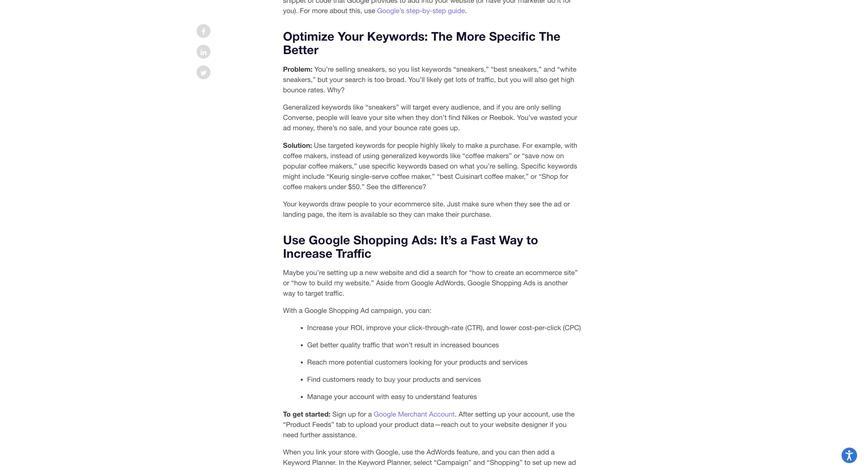 Task type: vqa. For each thing, say whether or not it's contained in the screenshot.
when
yes



Task type: locate. For each thing, give the bounding box(es) containing it.
0 vertical spatial on
[[557, 152, 564, 160]]

with right the store
[[361, 449, 374, 457]]

they left see
[[515, 200, 528, 208]]

shopping inside maybe you're setting up a new website and did a search for "how to create an ecommerce site" or "how to build my website." aside from google adwords, google shopping ads is another way to target traffic.
[[492, 279, 522, 287]]

coffee up difference?
[[391, 173, 410, 180]]

and up also
[[544, 65, 556, 73]]

like up leave
[[353, 103, 364, 111]]

get left lots
[[444, 76, 454, 83]]

the right "account,"
[[565, 411, 575, 419]]

sneakers," down the problem: in the left top of the page
[[283, 76, 316, 83]]

1 vertical spatial with
[[377, 393, 389, 401]]

0 vertical spatial if
[[497, 103, 500, 111]]

1 vertical spatial like
[[451, 152, 461, 160]]

0 horizontal spatial get
[[293, 410, 303, 419]]

google down did
[[412, 279, 434, 287]]

so inside the your keywords draw people to your ecommerce site. just make sure when they see the ad or landing page, the item is available so they can make their purchase.
[[390, 211, 397, 218]]

ecommerce inside maybe you're setting up a new website and did a search for "how to create an ecommerce site" or "how to build my website." aside from google adwords, google shopping ads is another way to target traffic.
[[526, 269, 562, 277]]

landing
[[283, 211, 306, 218]]

2 horizontal spatial will
[[523, 76, 533, 83]]

0 vertical spatial shopping
[[354, 233, 409, 247]]

your inside optimize your keywords: the more specific the better
[[338, 29, 364, 44]]

feeds"
[[313, 421, 334, 429]]

and right feature,
[[482, 449, 494, 457]]

1 vertical spatial likely
[[441, 141, 456, 149]]

1 horizontal spatial they
[[416, 114, 429, 121]]

0 vertical spatial new
[[365, 269, 378, 277]]

google's
[[377, 7, 405, 15]]

0 vertical spatial setting
[[327, 269, 348, 277]]

1 horizontal spatial target
[[413, 103, 431, 111]]

selling inside generalized keywords like "sneakers" will target every audience, and if you are only selling converse, people will leave your site when they don't find nikes or reebok. you've wasted your ad money, there's no sale, and your bounce rate goes up.
[[542, 103, 561, 111]]

0 vertical spatial with
[[565, 141, 578, 149]]

shopping inside the use google shopping ads: it's a fast way to increase traffic
[[354, 233, 409, 247]]

0 horizontal spatial selling
[[336, 65, 356, 73]]

0 horizontal spatial when
[[398, 114, 414, 121]]

1 horizontal spatial if
[[550, 421, 554, 429]]

1 vertical spatial they
[[515, 200, 528, 208]]

1 horizontal spatial your
[[338, 29, 364, 44]]

use down in
[[337, 469, 348, 471]]

services
[[503, 359, 528, 366], [456, 376, 481, 384]]

keyword up campaigns.
[[283, 459, 311, 467]]

every
[[433, 103, 449, 111]]

example,
[[535, 141, 563, 149]]

google's step-by-step guide link
[[377, 7, 465, 15]]

ecommerce up another
[[526, 269, 562, 277]]

through-
[[425, 324, 452, 332]]

make up the "coffee
[[466, 141, 483, 149]]

customers up the buy
[[375, 359, 408, 366]]

can:
[[419, 307, 432, 315]]

0 vertical spatial selling
[[336, 65, 356, 73]]

with inside use targeted keywords for people highly likely to make a purchase. for example, with coffee makers, instead of using generalized keywords like "coffee makers" or "save now on popular coffee makers," use specific keywords based on what you're selling. specific keywords might include "keurig single-serve coffee maker," "best cuisinart coffee maker," or "shop for coffee makers under $50." see the difference?
[[565, 141, 578, 149]]

to inside the your keywords draw people to your ecommerce site. just make sure when they see the ad or landing page, the item is available so they can make their purchase.
[[371, 200, 377, 208]]

like up what
[[451, 152, 461, 160]]

use inside use targeted keywords for people highly likely to make a purchase. for example, with coffee makers, instead of using generalized keywords like "coffee makers" or "save now on popular coffee makers," use specific keywords based on what you're selling. specific keywords might include "keurig single-serve coffee maker," "best cuisinart coffee maker," or "shop for coffee makers under $50." see the difference?
[[359, 162, 370, 170]]

of left using
[[355, 152, 361, 160]]

bounces
[[473, 341, 499, 349]]

use inside the use google shopping ads: it's a fast way to increase traffic
[[283, 233, 306, 247]]

draw
[[331, 200, 346, 208]]

"best down based
[[437, 173, 454, 180]]

more
[[329, 359, 345, 366]]

your up "why?"
[[330, 76, 343, 83]]

2 the from the left
[[539, 29, 561, 44]]

for inside to get started: sign up for a google merchant account
[[358, 411, 367, 419]]

your inside the when you link your store with google, use the adwords feature, and you can then add a keyword planner. in the keyword planner, select "campaign" and "shopping" to set up new ad campaigns. why use this?
[[329, 449, 342, 457]]

keywords down "why?"
[[322, 103, 352, 111]]

. left after
[[455, 411, 457, 419]]

account,
[[524, 411, 551, 419]]

of inside use targeted keywords for people highly likely to make a purchase. for example, with coffee makers, instead of using generalized keywords like "coffee makers" or "save now on popular coffee makers," use specific keywords based on what you're selling. specific keywords might include "keurig single-serve coffee maker," "best cuisinart coffee maker," or "shop for coffee makers under $50." see the difference?
[[355, 152, 361, 160]]

. after setting up your account, use the "product feeds" tab to upload your product data—reach out to your website designer if you need further assistance.
[[283, 411, 575, 439]]

"sneakers,"
[[454, 65, 489, 73]]

search up the adwords,
[[437, 269, 457, 277]]

for inside maybe you're setting up a new website and did a search for "how to create an ecommerce site" or "how to build my website." aside from google adwords, google shopping ads is another way to target traffic.
[[459, 269, 468, 277]]

2 vertical spatial make
[[427, 211, 444, 218]]

is right item
[[354, 211, 359, 218]]

0 vertical spatial "best
[[491, 65, 508, 73]]

get right also
[[550, 76, 560, 83]]

you left can: on the bottom
[[406, 307, 417, 315]]

up inside the when you link your store with google, use the adwords feature, and you can then add a keyword planner. in the keyword planner, select "campaign" and "shopping" to set up new ad campaigns. why use this?
[[544, 459, 552, 467]]

use up makers,
[[314, 141, 326, 149]]

people up generalized
[[398, 141, 419, 149]]

of inside you're selling sneakers, so you list keywords "sneakers," "best sneakers," and "white sneakers," but your search is too broad. you'll likely get lots of traffic, but you will also get high bounce rates. why?
[[469, 76, 475, 83]]

twitter image
[[200, 70, 207, 77]]

your inside you're selling sneakers, so you list keywords "sneakers," "best sneakers," and "white sneakers," but your search is too broad. you'll likely get lots of traffic, but you will also get high bounce rates. why?
[[330, 76, 343, 83]]

a up makers" on the top right
[[485, 141, 489, 149]]

get up the "product
[[293, 410, 303, 419]]

0 horizontal spatial can
[[414, 211, 425, 218]]

1 vertical spatial you're
[[306, 269, 325, 277]]

2 horizontal spatial with
[[565, 141, 578, 149]]

1 vertical spatial target
[[306, 289, 323, 297]]

ad
[[283, 124, 291, 132], [554, 200, 562, 208], [569, 459, 577, 467]]

1 vertical spatial bounce
[[395, 124, 418, 132]]

1 horizontal spatial can
[[509, 449, 520, 457]]

ad inside generalized keywords like "sneakers" will target every audience, and if you are only selling converse, people will leave your site when they don't find nikes or reebok. you've wasted your ad money, there's no sale, and your bounce rate goes up.
[[283, 124, 291, 132]]

manage
[[307, 393, 332, 401]]

and right sale, in the left top of the page
[[366, 124, 377, 132]]

1 maker," from the left
[[412, 173, 435, 180]]

0 horizontal spatial with
[[361, 449, 374, 457]]

store
[[344, 449, 359, 457]]

you left also
[[510, 76, 522, 83]]

0 vertical spatial customers
[[375, 359, 408, 366]]

ecommerce
[[394, 200, 431, 208], [526, 269, 562, 277]]

ads
[[524, 279, 536, 287]]

"sneakers"
[[366, 103, 399, 111]]

wasted
[[540, 114, 562, 121]]

like inside use targeted keywords for people highly likely to make a purchase. for example, with coffee makers, instead of using generalized keywords like "coffee makers" or "save now on popular coffee makers," use specific keywords based on what you're selling. specific keywords might include "keurig single-serve coffee maker," "best cuisinart coffee maker," or "shop for coffee makers under $50." see the difference?
[[451, 152, 461, 160]]

0 horizontal spatial of
[[355, 152, 361, 160]]

1 vertical spatial new
[[554, 459, 567, 467]]

site
[[385, 114, 396, 121]]

or up way
[[283, 279, 290, 287]]

you'll
[[409, 76, 425, 83]]

1 vertical spatial purchase.
[[462, 211, 492, 218]]

is inside the your keywords draw people to your ecommerce site. just make sure when they see the ad or landing page, the item is available so they can make their purchase.
[[354, 211, 359, 218]]

you inside . after setting up your account, use the "product feeds" tab to upload your product data—reach out to your website designer if you need further assistance.
[[556, 421, 567, 429]]

can up "shopping"
[[509, 449, 520, 457]]

will left also
[[523, 76, 533, 83]]

to inside the use google shopping ads: it's a fast way to increase traffic
[[527, 233, 539, 247]]

2 horizontal spatial people
[[398, 141, 419, 149]]

setting right after
[[476, 411, 496, 419]]

0 vertical spatial likely
[[427, 76, 442, 83]]

customers down more
[[323, 376, 355, 384]]

rate up increased
[[452, 324, 464, 332]]

1 vertical spatial setting
[[476, 411, 496, 419]]

0 horizontal spatial "best
[[437, 173, 454, 180]]

a right add
[[551, 449, 555, 457]]

make
[[466, 141, 483, 149], [462, 200, 479, 208], [427, 211, 444, 218]]

0 horizontal spatial ecommerce
[[394, 200, 431, 208]]

1 vertical spatial products
[[413, 376, 441, 384]]

0 vertical spatial ecommerce
[[394, 200, 431, 208]]

money,
[[293, 124, 315, 132]]

2 horizontal spatial ad
[[569, 459, 577, 467]]

ad inside the when you link your store with google, use the adwords feature, and you can then add a keyword planner. in the keyword planner, select "campaign" and "shopping" to set up new ad campaigns. why use this?
[[569, 459, 577, 467]]

up inside . after setting up your account, use the "product feeds" tab to upload your product data—reach out to your website designer if you need further assistance.
[[498, 411, 506, 419]]

there's
[[317, 124, 338, 132]]

"keurig
[[327, 173, 350, 180]]

"best up traffic,
[[491, 65, 508, 73]]

selling up wasted
[[542, 103, 561, 111]]

with left the easy
[[377, 393, 389, 401]]

0 vertical spatial website
[[380, 269, 404, 277]]

likely right you'll
[[427, 76, 442, 83]]

if up reebok.
[[497, 103, 500, 111]]

keywords up "shop
[[548, 162, 578, 170]]

0 vertical spatial .
[[465, 7, 467, 15]]

easy
[[391, 393, 406, 401]]

keywords
[[422, 65, 452, 73], [322, 103, 352, 111], [356, 141, 385, 149], [419, 152, 449, 160], [398, 162, 427, 170], [548, 162, 578, 170], [299, 200, 329, 208]]

you inside generalized keywords like "sneakers" will target every audience, and if you are only selling converse, people will leave your site when they don't find nikes or reebok. you've wasted your ad money, there's no sale, and your bounce rate goes up.
[[502, 103, 514, 111]]

no
[[340, 124, 347, 132]]

1 vertical spatial ecommerce
[[526, 269, 562, 277]]

your right the buy
[[398, 376, 411, 384]]

to inside the when you link your store with google, use the adwords feature, and you can then add a keyword planner. in the keyword planner, select "campaign" and "shopping" to set up new ad campaigns. why use this?
[[525, 459, 531, 467]]

the
[[381, 183, 390, 191], [543, 200, 552, 208], [327, 211, 337, 218], [565, 411, 575, 419], [415, 449, 425, 457], [347, 459, 356, 467]]

shopping
[[354, 233, 409, 247], [492, 279, 522, 287], [329, 307, 359, 315]]

highly
[[421, 141, 439, 149]]

lower
[[500, 324, 517, 332]]

use
[[359, 162, 370, 170], [552, 411, 563, 419], [402, 449, 413, 457], [337, 469, 348, 471]]

use up planner, on the bottom left of the page
[[402, 449, 413, 457]]

shopping down create
[[492, 279, 522, 287]]

will up the no
[[340, 114, 349, 121]]

can up ads:
[[414, 211, 425, 218]]

when right site at the left of page
[[398, 114, 414, 121]]

bounce inside you're selling sneakers, so you list keywords "sneakers," "best sneakers," and "white sneakers," but your search is too broad. you'll likely get lots of traffic, but you will also get high bounce rates. why?
[[283, 86, 306, 94]]

site.
[[433, 200, 446, 208]]

0 vertical spatial of
[[469, 76, 475, 83]]

1 vertical spatial on
[[450, 162, 458, 170]]

0 horizontal spatial bounce
[[283, 86, 306, 94]]

1 horizontal spatial like
[[451, 152, 461, 160]]

makers
[[304, 183, 327, 191]]

products down looking
[[413, 376, 441, 384]]

2 horizontal spatial they
[[515, 200, 528, 208]]

0 horizontal spatial use
[[283, 233, 306, 247]]

setting up my
[[327, 269, 348, 277]]

0 vertical spatial can
[[414, 211, 425, 218]]

serve
[[372, 173, 389, 180]]

1 horizontal spatial selling
[[542, 103, 561, 111]]

target inside generalized keywords like "sneakers" will target every audience, and if you are only selling converse, people will leave your site when they don't find nikes or reebok. you've wasted your ad money, there's no sale, and your bounce rate goes up.
[[413, 103, 431, 111]]

people inside use targeted keywords for people highly likely to make a purchase. for example, with coffee makers, instead of using generalized keywords like "coffee makers" or "save now on popular coffee makers," use specific keywords based on what you're selling. specific keywords might include "keurig single-serve coffee maker," "best cuisinart coffee maker," or "shop for coffee makers under $50." see the difference?
[[398, 141, 419, 149]]

1 vertical spatial is
[[354, 211, 359, 218]]

0 vertical spatial target
[[413, 103, 431, 111]]

setting inside maybe you're setting up a new website and did a search for "how to create an ecommerce site" or "how to build my website." aside from google adwords, google shopping ads is another way to target traffic.
[[327, 269, 348, 277]]

use up single-
[[359, 162, 370, 170]]

0 vertical spatial specific
[[490, 29, 536, 44]]

or inside generalized keywords like "sneakers" will target every audience, and if you are only selling converse, people will leave your site when they don't find nikes or reebok. you've wasted your ad money, there's no sale, and your bounce rate goes up.
[[482, 114, 488, 121]]

0 horizontal spatial the
[[432, 29, 453, 44]]

website inside . after setting up your account, use the "product feeds" tab to upload your product data—reach out to your website designer if you need further assistance.
[[496, 421, 520, 429]]

1 vertical spatial shopping
[[492, 279, 522, 287]]

0 vertical spatial like
[[353, 103, 364, 111]]

purchase. down sure
[[462, 211, 492, 218]]

a right it's
[[461, 233, 468, 247]]

1 horizontal spatial search
[[437, 269, 457, 277]]

sneakers,
[[357, 65, 387, 73]]

or
[[482, 114, 488, 121], [514, 152, 521, 160], [531, 173, 537, 180], [564, 200, 570, 208], [283, 279, 290, 287]]

to inside use targeted keywords for people highly likely to make a purchase. for example, with coffee makers, instead of using generalized keywords like "coffee makers" or "save now on popular coffee makers," use specific keywords based on what you're selling. specific keywords might include "keurig single-serve coffee maker," "best cuisinart coffee maker," or "shop for coffee makers under $50." see the difference?
[[458, 141, 464, 149]]

ecommerce down difference?
[[394, 200, 431, 208]]

make right just
[[462, 200, 479, 208]]

when
[[398, 114, 414, 121], [496, 200, 513, 208]]

so right "available"
[[390, 211, 397, 218]]

a
[[485, 141, 489, 149], [461, 233, 468, 247], [360, 269, 363, 277], [431, 269, 435, 277], [299, 307, 303, 315], [368, 411, 372, 419], [551, 449, 555, 457]]

google
[[309, 233, 350, 247], [412, 279, 434, 287], [468, 279, 490, 287], [305, 307, 327, 315], [374, 411, 396, 419]]

increase inside the use google shopping ads: it's a fast way to increase traffic
[[283, 247, 333, 261]]

likely
[[427, 76, 442, 83], [441, 141, 456, 149]]

quality
[[341, 341, 361, 349]]

use down landing
[[283, 233, 306, 247]]

after
[[459, 411, 474, 419]]

using
[[363, 152, 380, 160]]

specific
[[490, 29, 536, 44], [521, 162, 546, 170]]

1 horizontal spatial customers
[[375, 359, 408, 366]]

purchase. inside the your keywords draw people to your ecommerce site. just make sure when they see the ad or landing page, the item is available so they can make their purchase.
[[462, 211, 492, 218]]

goes
[[433, 124, 449, 132]]

1 horizontal spatial when
[[496, 200, 513, 208]]

0 horizontal spatial services
[[456, 376, 481, 384]]

. inside . after setting up your account, use the "product feeds" tab to upload your product data—reach out to your website designer if you need further assistance.
[[455, 411, 457, 419]]

like inside generalized keywords like "sneakers" will target every audience, and if you are only selling converse, people will leave your site when they don't find nikes or reebok. you've wasted your ad money, there's no sale, and your bounce rate goes up.
[[353, 103, 364, 111]]

did
[[419, 269, 429, 277]]

0 horizontal spatial search
[[345, 76, 366, 83]]

your right upload
[[379, 421, 393, 429]]

step
[[433, 7, 446, 15]]

see
[[367, 183, 379, 191]]

increase up get
[[307, 324, 334, 332]]

likely right highly
[[441, 141, 456, 149]]

1 horizontal spatial bounce
[[395, 124, 418, 132]]

0 vertical spatial will
[[523, 76, 533, 83]]

target left every
[[413, 103, 431, 111]]

0 horizontal spatial but
[[318, 76, 328, 83]]

but down you're
[[318, 76, 328, 83]]

2 vertical spatial they
[[399, 211, 412, 218]]

with
[[565, 141, 578, 149], [377, 393, 389, 401], [361, 449, 374, 457]]

use targeted keywords for people highly likely to make a purchase. for example, with coffee makers, instead of using generalized keywords like "coffee makers" or "save now on popular coffee makers," use specific keywords based on what you're selling. specific keywords might include "keurig single-serve coffee maker," "best cuisinart coffee maker," or "shop for coffee makers under $50." see the difference?
[[283, 141, 578, 191]]

the
[[432, 29, 453, 44], [539, 29, 561, 44]]

assistance.
[[323, 431, 357, 439]]

maker," up difference?
[[412, 173, 435, 180]]

but right traffic,
[[498, 76, 508, 83]]

people
[[317, 114, 338, 121], [398, 141, 419, 149], [348, 200, 369, 208]]

keywords up page,
[[299, 200, 329, 208]]

1 vertical spatial search
[[437, 269, 457, 277]]

result
[[415, 341, 432, 349]]

why?
[[328, 86, 345, 94]]

broad.
[[387, 76, 407, 83]]

"how
[[469, 269, 485, 277], [291, 279, 307, 287]]

1 horizontal spatial you're
[[477, 162, 496, 170]]

ad inside the your keywords draw people to your ecommerce site. just make sure when they see the ad or landing page, the item is available so they can make their purchase.
[[554, 200, 562, 208]]

you're inside use targeted keywords for people highly likely to make a purchase. for example, with coffee makers, instead of using generalized keywords like "coffee makers" or "save now on popular coffee makers," use specific keywords based on what you're selling. specific keywords might include "keurig single-serve coffee maker," "best cuisinart coffee maker," or "shop for coffee makers under $50." see the difference?
[[477, 162, 496, 170]]

0 vertical spatial ad
[[283, 124, 291, 132]]

0 vertical spatial purchase.
[[490, 141, 521, 149]]

will inside you're selling sneakers, so you list keywords "sneakers," "best sneakers," and "white sneakers," but your search is too broad. you'll likely get lots of traffic, but you will also get high bounce rates. why?
[[523, 76, 533, 83]]

setting inside . after setting up your account, use the "product feeds" tab to upload your product data—reach out to your website designer if you need further assistance.
[[476, 411, 496, 419]]

1 vertical spatial of
[[355, 152, 361, 160]]

bounce down site at the left of page
[[395, 124, 418, 132]]

a up upload
[[368, 411, 372, 419]]

1 horizontal spatial products
[[460, 359, 487, 366]]

you're
[[477, 162, 496, 170], [306, 269, 325, 277]]

open accessibe: accessibility options, statement and help image
[[846, 451, 854, 461]]

1 horizontal spatial on
[[557, 152, 564, 160]]

specific
[[372, 162, 396, 170]]

another
[[545, 279, 568, 287]]

lots
[[456, 76, 467, 83]]

can inside the when you link your store with google, use the adwords feature, and you can then add a keyword planner. in the keyword planner, select "campaign" and "shopping" to set up new ad campaigns. why use this?
[[509, 449, 520, 457]]

1 horizontal spatial new
[[554, 459, 567, 467]]

a right with
[[299, 307, 303, 315]]

1 vertical spatial specific
[[521, 162, 546, 170]]

so
[[389, 65, 396, 73], [390, 211, 397, 218]]

0 vertical spatial services
[[503, 359, 528, 366]]

2 vertical spatial with
[[361, 449, 374, 457]]

search down the sneakers,
[[345, 76, 366, 83]]

site"
[[564, 269, 578, 277]]

website left the designer
[[496, 421, 520, 429]]

adwords,
[[436, 279, 466, 287]]

use inside use targeted keywords for people highly likely to make a purchase. for example, with coffee makers, instead of using generalized keywords like "coffee makers" or "save now on popular coffee makers," use specific keywords based on what you're selling. specific keywords might include "keurig single-serve coffee maker," "best cuisinart coffee maker," or "shop for coffee makers under $50." see the difference?
[[314, 141, 326, 149]]

new
[[365, 269, 378, 277], [554, 459, 567, 467]]

your inside the your keywords draw people to your ecommerce site. just make sure when they see the ad or landing page, the item is available so they can make their purchase.
[[379, 200, 392, 208]]

ad
[[361, 307, 369, 315]]

.
[[465, 7, 467, 15], [455, 411, 457, 419]]

1 vertical spatial ad
[[554, 200, 562, 208]]

ecommerce inside the your keywords draw people to your ecommerce site. just make sure when they see the ad or landing page, the item is available so they can make their purchase.
[[394, 200, 431, 208]]

and left did
[[406, 269, 418, 277]]

0 horizontal spatial website
[[380, 269, 404, 277]]

0 vertical spatial search
[[345, 76, 366, 83]]

on right now
[[557, 152, 564, 160]]

"how left create
[[469, 269, 485, 277]]

1 horizontal spatial ecommerce
[[526, 269, 562, 277]]

website up aside
[[380, 269, 404, 277]]

bounce up generalized in the left top of the page
[[283, 86, 306, 94]]

shopping down "traffic."
[[329, 307, 359, 315]]

1 vertical spatial website
[[496, 421, 520, 429]]

include
[[303, 173, 325, 180]]

0 horizontal spatial they
[[399, 211, 412, 218]]

more
[[456, 29, 486, 44]]

with
[[283, 307, 297, 315]]

list
[[412, 65, 420, 73]]

"how down maybe
[[291, 279, 307, 287]]

1 vertical spatial "best
[[437, 173, 454, 180]]

0 vertical spatial increase
[[283, 247, 333, 261]]

0 horizontal spatial "how
[[291, 279, 307, 287]]

based
[[429, 162, 448, 170]]

rates.
[[308, 86, 326, 94]]

1 horizontal spatial is
[[368, 76, 373, 83]]

new right set
[[554, 459, 567, 467]]

google inside to get started: sign up for a google merchant account
[[374, 411, 396, 419]]

2 but from the left
[[498, 76, 508, 83]]

on left what
[[450, 162, 458, 170]]

. up more
[[465, 7, 467, 15]]

0 vertical spatial people
[[317, 114, 338, 121]]

1 horizontal spatial "how
[[469, 269, 485, 277]]



Task type: describe. For each thing, give the bounding box(es) containing it.
website inside maybe you're setting up a new website and did a search for "how to create an ecommerce site" or "how to build my website." aside from google adwords, google shopping ads is another way to target traffic.
[[380, 269, 404, 277]]

to get started: sign up for a google merchant account
[[283, 410, 455, 419]]

use google shopping ads: it's a fast way to increase traffic
[[283, 233, 539, 261]]

selling inside you're selling sneakers, so you list keywords "sneakers," "best sneakers," and "white sneakers," but your search is too broad. you'll likely get lots of traffic, but you will also get high bounce rates. why?
[[336, 65, 356, 73]]

features
[[453, 393, 477, 401]]

2 horizontal spatial get
[[550, 76, 560, 83]]

build
[[317, 279, 332, 287]]

and down the "bounces"
[[489, 359, 501, 366]]

1 horizontal spatial with
[[377, 393, 389, 401]]

keywords up using
[[356, 141, 385, 149]]

the up this?
[[347, 459, 356, 467]]

coffee down makers,
[[309, 162, 328, 170]]

specific inside use targeted keywords for people highly likely to make a purchase. for example, with coffee makers, instead of using generalized keywords like "coffee makers" or "save now on popular coffee makers," use specific keywords based on what you're selling. specific keywords might include "keurig single-serve coffee maker," "best cuisinart coffee maker," or "shop for coffee makers under $50." see the difference?
[[521, 162, 546, 170]]

better
[[283, 43, 319, 57]]

for right looking
[[434, 359, 442, 366]]

your right wasted
[[564, 114, 578, 121]]

and inside maybe you're setting up a new website and did a search for "how to create an ecommerce site" or "how to build my website." aside from google adwords, google shopping ads is another way to target traffic.
[[406, 269, 418, 277]]

for
[[523, 141, 533, 149]]

setting for you're
[[327, 269, 348, 277]]

targeted
[[328, 141, 354, 149]]

upload
[[356, 421, 378, 429]]

set
[[533, 459, 542, 467]]

target inside maybe you're setting up a new website and did a search for "how to create an ecommerce site" or "how to build my website." aside from google adwords, google shopping ads is another way to target traffic.
[[306, 289, 323, 297]]

google inside the use google shopping ads: it's a fast way to increase traffic
[[309, 233, 350, 247]]

when inside generalized keywords like "sneakers" will target every audience, and if you are only selling converse, people will leave your site when they don't find nikes or reebok. you've wasted your ad money, there's no sale, and your bounce rate goes up.
[[398, 114, 414, 121]]

might
[[283, 173, 301, 180]]

single-
[[352, 173, 372, 180]]

google merchant account link
[[374, 411, 455, 419]]

tab
[[336, 421, 346, 429]]

a right did
[[431, 269, 435, 277]]

1 vertical spatial make
[[462, 200, 479, 208]]

1 vertical spatial services
[[456, 376, 481, 384]]

your right 'out'
[[480, 421, 494, 429]]

a inside the use google shopping ads: it's a fast way to increase traffic
[[461, 233, 468, 247]]

keywords down generalized
[[398, 162, 427, 170]]

1 keyword from the left
[[283, 459, 311, 467]]

use for targeted
[[314, 141, 326, 149]]

likely inside use targeted keywords for people highly likely to make a purchase. for example, with coffee makers, instead of using generalized keywords like "coffee makers" or "save now on popular coffee makers," use specific keywords based on what you're selling. specific keywords might include "keurig single-serve coffee maker," "best cuisinart coffee maker," or "shop for coffee makers under $50." see the difference?
[[441, 141, 456, 149]]

a inside use targeted keywords for people highly likely to make a purchase. for example, with coffee makers, instead of using generalized keywords like "coffee makers" or "save now on popular coffee makers," use specific keywords based on what you're selling. specific keywords might include "keurig single-serve coffee maker," "best cuisinart coffee maker," or "shop for coffee makers under $50." see the difference?
[[485, 141, 489, 149]]

is inside maybe you're setting up a new website and did a search for "how to create an ecommerce site" or "how to build my website." aside from google adwords, google shopping ads is another way to target traffic.
[[538, 279, 543, 287]]

your left 'click-'
[[393, 324, 407, 332]]

to
[[283, 410, 291, 419]]

the inside . after setting up your account, use the "product feeds" tab to upload your product data—reach out to your website designer if you need further assistance.
[[565, 411, 575, 419]]

use for google
[[283, 233, 306, 247]]

are
[[516, 103, 525, 111]]

for up generalized
[[387, 141, 396, 149]]

your down increased
[[444, 359, 458, 366]]

get better quality traffic that won't result in increased bounces
[[307, 341, 499, 349]]

0 horizontal spatial customers
[[323, 376, 355, 384]]

from
[[396, 279, 410, 287]]

0 vertical spatial "how
[[469, 269, 485, 277]]

your keywords draw people to your ecommerce site. just make sure when they see the ad or landing page, the item is available so they can make their purchase.
[[283, 200, 570, 218]]

"white
[[558, 65, 577, 73]]

a up website."
[[360, 269, 363, 277]]

selling.
[[498, 162, 519, 170]]

the up select
[[415, 449, 425, 457]]

2 vertical spatial shopping
[[329, 307, 359, 315]]

understand
[[416, 393, 451, 401]]

roi,
[[351, 324, 365, 332]]

use inside . after setting up your account, use the "product feeds" tab to upload your product data—reach out to your website designer if you need further assistance.
[[552, 411, 563, 419]]

problem:
[[283, 65, 313, 73]]

or inside the your keywords draw people to your ecommerce site. just make sure when they see the ad or landing page, the item is available so they can make their purchase.
[[564, 200, 570, 208]]

they inside generalized keywords like "sneakers" will target every audience, and if you are only selling converse, people will leave your site when they don't find nikes or reebok. you've wasted your ad money, there's no sale, and your bounce rate goes up.
[[416, 114, 429, 121]]

manage your account with easy to understand features
[[307, 393, 477, 401]]

item
[[339, 211, 352, 218]]

"product
[[283, 421, 311, 429]]

that
[[382, 341, 394, 349]]

leave
[[351, 114, 367, 121]]

your down the "sneakers"
[[369, 114, 383, 121]]

and down feature,
[[474, 459, 485, 467]]

planner,
[[387, 459, 412, 467]]

your up sign
[[334, 393, 348, 401]]

your inside the your keywords draw people to your ecommerce site. just make sure when they see the ad or landing page, the item is available so they can make their purchase.
[[283, 200, 297, 208]]

2 maker," from the left
[[506, 173, 529, 180]]

solution:
[[283, 141, 312, 149]]

up inside maybe you're setting up a new website and did a search for "how to create an ecommerce site" or "how to build my website." aside from google adwords, google shopping ads is another way to target traffic.
[[350, 269, 358, 277]]

increased
[[441, 341, 471, 349]]

generalized
[[382, 152, 417, 160]]

when inside the your keywords draw people to your ecommerce site. just make sure when they see the ad or landing page, the item is available so they can make their purchase.
[[496, 200, 513, 208]]

looking
[[410, 359, 432, 366]]

0 horizontal spatial products
[[413, 376, 441, 384]]

way
[[499, 233, 524, 247]]

1 horizontal spatial get
[[444, 76, 454, 83]]

it's
[[441, 233, 458, 247]]

google right the adwords,
[[468, 279, 490, 287]]

is inside you're selling sneakers, so you list keywords "sneakers," "best sneakers," and "white sneakers," but your search is too broad. you'll likely get lots of traffic, but you will also get high bounce rates. why?
[[368, 76, 373, 83]]

further
[[301, 431, 321, 439]]

high
[[562, 76, 575, 83]]

1 but from the left
[[318, 76, 328, 83]]

coffee down 'might'
[[283, 183, 302, 191]]

or up selling.
[[514, 152, 521, 160]]

purchase. inside use targeted keywords for people highly likely to make a purchase. for example, with coffee makers, instead of using generalized keywords like "coffee makers" or "save now on popular coffee makers," use specific keywords based on what you're selling. specific keywords might include "keurig single-serve coffee maker," "best cuisinart coffee maker," or "shop for coffee makers under $50." see the difference?
[[490, 141, 521, 149]]

traffic.
[[325, 289, 345, 297]]

adwords
[[427, 449, 455, 457]]

the inside use targeted keywords for people highly likely to make a purchase. for example, with coffee makers, instead of using generalized keywords like "coffee makers" or "save now on popular coffee makers," use specific keywords based on what you're selling. specific keywords might include "keurig single-serve coffee maker," "best cuisinart coffee maker," or "shop for coffee makers under $50." see the difference?
[[381, 183, 390, 191]]

converse,
[[283, 114, 315, 121]]

when
[[283, 449, 301, 457]]

only
[[527, 103, 540, 111]]

keywords inside you're selling sneakers, so you list keywords "sneakers," "best sneakers," and "white sneakers," but your search is too broad. you'll likely get lots of traffic, but you will also get high bounce rates. why?
[[422, 65, 452, 73]]

(ctr),
[[466, 324, 485, 332]]

and left lower
[[487, 324, 499, 332]]

(cpc)
[[563, 324, 581, 332]]

or left "shop
[[531, 173, 537, 180]]

keywords inside generalized keywords like "sneakers" will target every audience, and if you are only selling converse, people will leave your site when they don't find nikes or reebok. you've wasted your ad money, there's no sale, and your bounce rate goes up.
[[322, 103, 352, 111]]

account
[[429, 411, 455, 419]]

people inside generalized keywords like "sneakers" will target every audience, and if you are only selling converse, people will leave your site when they don't find nikes or reebok. you've wasted your ad money, there's no sale, and your bounce rate goes up.
[[317, 114, 338, 121]]

nikes
[[462, 114, 480, 121]]

coffee down selling.
[[485, 173, 504, 180]]

google right with
[[305, 307, 327, 315]]

up inside to get started: sign up for a google merchant account
[[348, 411, 356, 419]]

if inside . after setting up your account, use the "product feeds" tab to upload your product data—reach out to your website designer if you need further assistance.
[[550, 421, 554, 429]]

search inside you're selling sneakers, so you list keywords "sneakers," "best sneakers," and "white sneakers," but your search is too broad. you'll likely get lots of traffic, but you will also get high bounce rates. why?
[[345, 76, 366, 83]]

you're inside maybe you're setting up a new website and did a search for "how to create an ecommerce site" or "how to build my website." aside from google adwords, google shopping ads is another way to target traffic.
[[306, 269, 325, 277]]

search inside maybe you're setting up a new website and did a search for "how to create an ecommerce site" or "how to build my website." aside from google adwords, google shopping ads is another way to target traffic.
[[437, 269, 457, 277]]

likely inside you're selling sneakers, so you list keywords "sneakers," "best sneakers," and "white sneakers," but your search is too broad. you'll likely get lots of traffic, but you will also get high bounce rates. why?
[[427, 76, 442, 83]]

potential
[[347, 359, 373, 366]]

your down site at the left of page
[[379, 124, 393, 132]]

a inside to get started: sign up for a google merchant account
[[368, 411, 372, 419]]

coffee up popular
[[283, 152, 302, 160]]

optimize your keywords: the more specific the better
[[283, 29, 561, 57]]

new inside the when you link your store with google, use the adwords feature, and you can then add a keyword planner. in the keyword planner, select "campaign" and "shopping" to set up new ad campaigns. why use this?
[[554, 459, 567, 467]]

you up "shopping"
[[496, 449, 507, 457]]

1 horizontal spatial .
[[465, 7, 467, 15]]

data—reach
[[421, 421, 459, 429]]

your left "account,"
[[508, 411, 522, 419]]

makers,"
[[330, 162, 357, 170]]

see
[[530, 200, 541, 208]]

with inside the when you link your store with google, use the adwords feature, and you can then add a keyword planner. in the keyword planner, select "campaign" and "shopping" to set up new ad campaigns. why use this?
[[361, 449, 374, 457]]

google,
[[376, 449, 400, 457]]

"shop
[[539, 173, 559, 180]]

the down draw
[[327, 211, 337, 218]]

or inside maybe you're setting up a new website and did a search for "how to create an ecommerce site" or "how to build my website." aside from google adwords, google shopping ads is another way to target traffic.
[[283, 279, 290, 287]]

step-
[[407, 7, 423, 15]]

1 horizontal spatial rate
[[452, 324, 464, 332]]

your left roi,
[[335, 324, 349, 332]]

click-
[[409, 324, 425, 332]]

the right see
[[543, 200, 552, 208]]

find
[[449, 114, 461, 121]]

makers"
[[487, 152, 512, 160]]

linkedin image
[[201, 49, 207, 56]]

people inside the your keywords draw people to your ecommerce site. just make sure when they see the ad or landing page, the item is available so they can make their purchase.
[[348, 200, 369, 208]]

reach more potential customers looking for your products and services
[[307, 359, 528, 366]]

1 vertical spatial sneakers,"
[[283, 76, 316, 83]]

make inside use targeted keywords for people highly likely to make a purchase. for example, with coffee makers, instead of using generalized keywords like "coffee makers" or "save now on popular coffee makers," use specific keywords based on what you're selling. specific keywords might include "keurig single-serve coffee maker," "best cuisinart coffee maker," or "shop for coffee makers under $50." see the difference?
[[466, 141, 483, 149]]

available
[[361, 211, 388, 218]]

for right "shop
[[560, 173, 569, 180]]

setting for after
[[476, 411, 496, 419]]

also
[[535, 76, 548, 83]]

facebook image
[[202, 28, 206, 35]]

up.
[[450, 124, 460, 132]]

"best inside you're selling sneakers, so you list keywords "sneakers," "best sneakers," and "white sneakers," but your search is too broad. you'll likely get lots of traffic, but you will also get high bounce rates. why?
[[491, 65, 508, 73]]

"save
[[522, 152, 540, 160]]

2 keyword from the left
[[358, 459, 385, 467]]

you left link
[[303, 449, 314, 457]]

0 horizontal spatial on
[[450, 162, 458, 170]]

a inside the when you link your store with google, use the adwords feature, and you can then add a keyword planner. in the keyword planner, select "campaign" and "shopping" to set up new ad campaigns. why use this?
[[551, 449, 555, 457]]

keywords inside the your keywords draw people to your ecommerce site. just make sure when they see the ad or landing page, the item is available so they can make their purchase.
[[299, 200, 329, 208]]

1 vertical spatial will
[[401, 103, 411, 111]]

in
[[339, 459, 345, 467]]

1 vertical spatial "how
[[291, 279, 307, 287]]

and up understand
[[443, 376, 454, 384]]

you're selling sneakers, so you list keywords "sneakers," "best sneakers," and "white sneakers," but your search is too broad. you'll likely get lots of traffic, but you will also get high bounce rates. why?
[[283, 65, 577, 94]]

so inside you're selling sneakers, so you list keywords "sneakers," "best sneakers," and "white sneakers," but your search is too broad. you'll likely get lots of traffic, but you will also get high bounce rates. why?
[[389, 65, 396, 73]]

you left list on the left of the page
[[398, 65, 410, 73]]

2 vertical spatial will
[[340, 114, 349, 121]]

my
[[334, 279, 344, 287]]

new inside maybe you're setting up a new website and did a search for "how to create an ecommerce site" or "how to build my website." aside from google adwords, google shopping ads is another way to target traffic.
[[365, 269, 378, 277]]

specific inside optimize your keywords: the more specific the better
[[490, 29, 536, 44]]

bounce inside generalized keywords like "sneakers" will target every audience, and if you are only selling converse, people will leave your site when they don't find nikes or reebok. you've wasted your ad money, there's no sale, and your bounce rate goes up.
[[395, 124, 418, 132]]

makers,
[[304, 152, 329, 160]]

1 vertical spatial increase
[[307, 324, 334, 332]]

with a google shopping ad campaign, you can:
[[283, 307, 432, 315]]

rate inside generalized keywords like "sneakers" will target every audience, and if you are only selling converse, people will leave your site when they don't find nikes or reebok. you've wasted your ad money, there's no sale, and your bounce rate goes up.
[[420, 124, 432, 132]]

if inside generalized keywords like "sneakers" will target every audience, and if you are only selling converse, people will leave your site when they don't find nikes or reebok. you've wasted your ad money, there's no sale, and your bounce rate goes up.
[[497, 103, 500, 111]]

out
[[461, 421, 471, 429]]

ads:
[[412, 233, 437, 247]]

campaign,
[[371, 307, 404, 315]]

"best inside use targeted keywords for people highly likely to make a purchase. for example, with coffee makers, instead of using generalized keywords like "coffee makers" or "save now on popular coffee makers," use specific keywords based on what you're selling. specific keywords might include "keurig single-serve coffee maker," "best cuisinart coffee maker," or "shop for coffee makers under $50." see the difference?
[[437, 173, 454, 180]]

buy
[[384, 376, 396, 384]]

keywords down highly
[[419, 152, 449, 160]]

1 horizontal spatial sneakers,"
[[509, 65, 542, 73]]

now
[[542, 152, 555, 160]]

can inside the your keywords draw people to your ecommerce site. just make sure when they see the ad or landing page, the item is available so they can make their purchase.
[[414, 211, 425, 218]]

and inside you're selling sneakers, so you list keywords "sneakers," "best sneakers," and "white sneakers," but your search is too broad. you'll likely get lots of traffic, but you will also get high bounce rates. why?
[[544, 65, 556, 73]]

sure
[[481, 200, 494, 208]]

and up reebok.
[[483, 103, 495, 111]]

1 the from the left
[[432, 29, 453, 44]]

don't
[[431, 114, 447, 121]]



